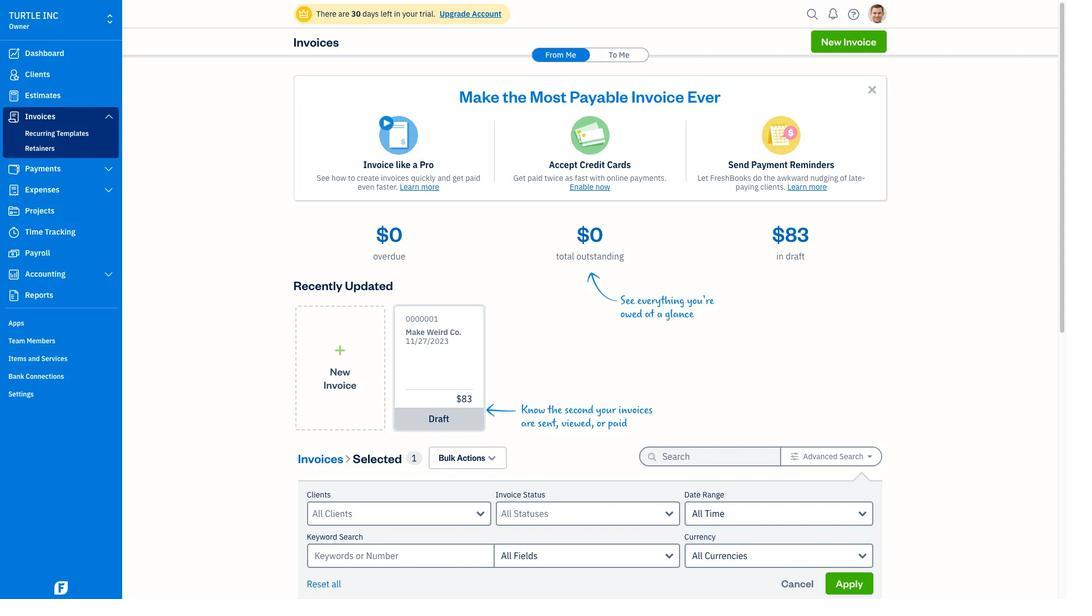 Task type: vqa. For each thing, say whether or not it's contained in the screenshot.


Task type: locate. For each thing, give the bounding box(es) containing it.
chevron large down image
[[104, 165, 114, 174], [104, 186, 114, 195]]

all down the date on the bottom of page
[[692, 509, 703, 520]]

new down 'plus' 'image'
[[330, 365, 350, 378]]

search right 'keyword' at the left bottom
[[339, 533, 363, 543]]

0 horizontal spatial a
[[413, 159, 418, 170]]

nudging
[[810, 173, 838, 183]]

invoice left ever
[[632, 86, 684, 107]]

bank connections link
[[3, 368, 119, 385]]

1 horizontal spatial invoices
[[619, 404, 653, 417]]

0 horizontal spatial invoices
[[381, 173, 409, 183]]

you're
[[687, 295, 714, 308]]

inc
[[43, 10, 58, 21]]

$0 overdue
[[373, 221, 406, 262]]

accept credit cards image
[[571, 116, 609, 155]]

dashboard link
[[3, 44, 119, 64]]

the inside know the second your invoices are sent, viewed, or paid
[[548, 404, 562, 417]]

1 vertical spatial the
[[764, 173, 775, 183]]

owed
[[621, 308, 642, 321]]

0 vertical spatial and
[[438, 173, 451, 183]]

$83
[[772, 221, 809, 247], [456, 394, 472, 405]]

see up owed at bottom
[[621, 295, 635, 308]]

currencies
[[705, 551, 748, 562]]

new invoice down go to help "image"
[[821, 35, 877, 48]]

1 horizontal spatial more
[[809, 182, 827, 192]]

do
[[753, 173, 762, 183]]

paid
[[465, 173, 481, 183], [528, 173, 543, 183], [608, 418, 627, 430]]

apply
[[836, 578, 863, 590]]

1 horizontal spatial time
[[705, 509, 725, 520]]

paid inside see how to create invoices quickly and get paid even faster.
[[465, 173, 481, 183]]

draft
[[786, 251, 805, 262], [429, 414, 449, 425]]

1 horizontal spatial a
[[657, 308, 663, 321]]

bulk actions
[[439, 453, 485, 464]]

from me link
[[532, 48, 590, 62]]

me for to me
[[619, 50, 630, 60]]

1 chevron large down image from the top
[[104, 112, 114, 121]]

1 horizontal spatial in
[[776, 251, 784, 262]]

bulk actions button
[[429, 447, 507, 470]]

actions
[[457, 453, 485, 464]]

see left how
[[317, 173, 330, 183]]

paid inside know the second your invoices are sent, viewed, or paid
[[608, 418, 627, 430]]

1 horizontal spatial learn more
[[788, 182, 827, 192]]

0 vertical spatial a
[[413, 159, 418, 170]]

make
[[459, 86, 500, 107], [406, 328, 425, 338]]

2 horizontal spatial the
[[764, 173, 775, 183]]

0 vertical spatial invoices
[[293, 34, 339, 49]]

are inside know the second your invoices are sent, viewed, or paid
[[521, 418, 535, 430]]

$0 for $0 overdue
[[376, 221, 402, 247]]

turtle inc owner
[[9, 10, 58, 31]]

1 $0 from the left
[[376, 221, 402, 247]]

chevron large down image for accounting
[[104, 270, 114, 279]]

$0 inside $0 overdue
[[376, 221, 402, 247]]

a right at in the right of the page
[[657, 308, 663, 321]]

search left the caretdown image
[[839, 452, 864, 462]]

1 horizontal spatial your
[[596, 404, 616, 417]]

me right to
[[619, 50, 630, 60]]

0 horizontal spatial time
[[25, 227, 43, 237]]

all inside the keyword search field
[[501, 551, 512, 562]]

clients down invoices 'button'
[[307, 490, 331, 500]]

0 horizontal spatial see
[[317, 173, 330, 183]]

reports
[[25, 290, 53, 300]]

1 horizontal spatial the
[[548, 404, 562, 417]]

2 more from the left
[[809, 182, 827, 192]]

1 vertical spatial $83
[[456, 394, 472, 405]]

0 horizontal spatial the
[[503, 86, 527, 107]]

learn more for reminders
[[788, 182, 827, 192]]

learn right clients.
[[788, 182, 807, 192]]

1 vertical spatial time
[[705, 509, 725, 520]]

2 learn more from the left
[[788, 182, 827, 192]]

1 vertical spatial search
[[339, 533, 363, 543]]

chevron large down image up recurring templates link
[[104, 112, 114, 121]]

and
[[438, 173, 451, 183], [28, 355, 40, 363]]

new down the notifications image
[[821, 35, 842, 48]]

all
[[692, 509, 703, 520], [501, 551, 512, 562], [692, 551, 703, 562]]

new invoice link
[[811, 31, 887, 53], [295, 306, 385, 431]]

the left "most"
[[503, 86, 527, 107]]

and right "items"
[[28, 355, 40, 363]]

reports link
[[3, 286, 119, 306]]

0000001 make weird co. 11/27/2023
[[406, 314, 461, 347]]

Search text field
[[662, 448, 762, 466]]

projects link
[[3, 202, 119, 222]]

of
[[840, 173, 847, 183]]

0 horizontal spatial $83
[[456, 394, 472, 405]]

payment image
[[7, 164, 21, 175]]

see inside see how to create invoices quickly and get paid even faster.
[[317, 173, 330, 183]]

client image
[[7, 69, 21, 81]]

chart image
[[7, 269, 21, 280]]

a left pro
[[413, 159, 418, 170]]

0 horizontal spatial $0
[[376, 221, 402, 247]]

all fields
[[501, 551, 538, 562]]

the up the sent,
[[548, 404, 562, 417]]

1 horizontal spatial learn
[[788, 182, 807, 192]]

0 vertical spatial chevron large down image
[[104, 112, 114, 121]]

chevron large down image
[[104, 112, 114, 121], [104, 270, 114, 279]]

estimates
[[25, 91, 61, 101]]

reset all
[[307, 579, 341, 590]]

1 learn more from the left
[[400, 182, 439, 192]]

recently updated
[[293, 278, 393, 293]]

0 horizontal spatial new
[[330, 365, 350, 378]]

chevron large down image inside accounting link
[[104, 270, 114, 279]]

settings
[[8, 390, 34, 399]]

see everything you're owed at a glance
[[621, 295, 714, 321]]

0 vertical spatial invoices
[[381, 173, 409, 183]]

status
[[523, 490, 545, 500]]

chevron large down image inside expenses "link"
[[104, 186, 114, 195]]

more
[[421, 182, 439, 192], [809, 182, 827, 192]]

chevron large down image for expenses
[[104, 186, 114, 195]]

outstanding
[[576, 251, 624, 262]]

1 vertical spatial invoices
[[25, 112, 55, 122]]

1 chevron large down image from the top
[[104, 165, 114, 174]]

clients.
[[760, 182, 786, 192]]

1 vertical spatial a
[[657, 308, 663, 321]]

0 horizontal spatial new invoice
[[324, 365, 357, 391]]

reset
[[307, 579, 330, 590]]

chevron large down image down payments link
[[104, 186, 114, 195]]

there are 30 days left in your trial. upgrade account
[[316, 9, 502, 19]]

All Statuses search field
[[501, 508, 666, 521]]

clients link
[[3, 65, 119, 85]]

0 vertical spatial search
[[839, 452, 864, 462]]

me inside "link"
[[566, 50, 576, 60]]

invoices button
[[298, 450, 343, 467]]

search inside dropdown button
[[839, 452, 864, 462]]

your left trial.
[[402, 9, 418, 19]]

connections
[[26, 373, 64, 381]]

chevron large down image down payroll link
[[104, 270, 114, 279]]

learn more down the reminders
[[788, 182, 827, 192]]

1 horizontal spatial search
[[839, 452, 864, 462]]

see
[[317, 173, 330, 183], [621, 295, 635, 308]]

and inside see how to create invoices quickly and get paid even faster.
[[438, 173, 451, 183]]

$0
[[376, 221, 402, 247], [577, 221, 603, 247]]

invoice
[[844, 35, 877, 48], [632, 86, 684, 107], [363, 159, 394, 170], [324, 378, 357, 391], [496, 490, 521, 500]]

me right from
[[566, 50, 576, 60]]

plus image
[[334, 345, 347, 356]]

2 chevron large down image from the top
[[104, 186, 114, 195]]

0 vertical spatial draft
[[786, 251, 805, 262]]

invoice up create
[[363, 159, 394, 170]]

second
[[565, 404, 594, 417]]

0 vertical spatial new
[[821, 35, 842, 48]]

time down range
[[705, 509, 725, 520]]

$83 for $83 in draft
[[772, 221, 809, 247]]

0 horizontal spatial clients
[[25, 69, 50, 79]]

payable
[[570, 86, 628, 107]]

invoice down 'plus' 'image'
[[324, 378, 357, 391]]

2 $0 from the left
[[577, 221, 603, 247]]

1 vertical spatial make
[[406, 328, 425, 338]]

1 horizontal spatial $83
[[772, 221, 809, 247]]

0 vertical spatial your
[[402, 9, 418, 19]]

0 vertical spatial time
[[25, 227, 43, 237]]

templates
[[57, 129, 89, 138]]

upgrade account link
[[437, 9, 502, 19]]

a
[[413, 159, 418, 170], [657, 308, 663, 321]]

make the most payable invoice ever
[[459, 86, 721, 107]]

time right timer image
[[25, 227, 43, 237]]

all left fields
[[501, 551, 512, 562]]

0 horizontal spatial new invoice link
[[295, 306, 385, 431]]

0 vertical spatial in
[[394, 9, 400, 19]]

projects
[[25, 206, 55, 216]]

1 horizontal spatial see
[[621, 295, 635, 308]]

$0 up 'outstanding'
[[577, 221, 603, 247]]

0 vertical spatial new invoice
[[821, 35, 877, 48]]

0 horizontal spatial your
[[402, 9, 418, 19]]

Keyword Search field
[[493, 544, 680, 569]]

there
[[316, 9, 336, 19]]

new inside new invoice
[[330, 365, 350, 378]]

0 vertical spatial make
[[459, 86, 500, 107]]

0 horizontal spatial draft
[[429, 414, 449, 425]]

$0 total outstanding
[[556, 221, 624, 262]]

0 horizontal spatial make
[[406, 328, 425, 338]]

2 horizontal spatial paid
[[608, 418, 627, 430]]

your up the "or"
[[596, 404, 616, 417]]

more down the reminders
[[809, 182, 827, 192]]

and inside main element
[[28, 355, 40, 363]]

0 horizontal spatial are
[[338, 9, 350, 19]]

chevrondown image
[[487, 453, 497, 464]]

new invoice link for invoices
[[811, 31, 887, 53]]

me for from me
[[566, 50, 576, 60]]

1 learn from the left
[[400, 182, 419, 192]]

learn right the faster.
[[400, 182, 419, 192]]

new invoice down 'plus' 'image'
[[324, 365, 357, 391]]

the
[[503, 86, 527, 107], [764, 173, 775, 183], [548, 404, 562, 417]]

invoice left status
[[496, 490, 521, 500]]

most
[[530, 86, 567, 107]]

$0 up overdue
[[376, 221, 402, 247]]

0 horizontal spatial learn more
[[400, 182, 439, 192]]

clients inside main element
[[25, 69, 50, 79]]

the right do
[[764, 173, 775, 183]]

2 me from the left
[[619, 50, 630, 60]]

2 vertical spatial the
[[548, 404, 562, 417]]

keyword
[[307, 533, 337, 543]]

1 vertical spatial new invoice
[[324, 365, 357, 391]]

accept credit cards get paid twice as fast with online payments. enable now
[[513, 159, 667, 192]]

crown image
[[298, 8, 310, 20]]

time inside dropdown button
[[705, 509, 725, 520]]

more down pro
[[421, 182, 439, 192]]

bank connections
[[8, 373, 64, 381]]

invoices inside see how to create invoices quickly and get paid even faster.
[[381, 173, 409, 183]]

0 horizontal spatial paid
[[465, 173, 481, 183]]

1 vertical spatial new invoice link
[[295, 306, 385, 431]]

1 vertical spatial new
[[330, 365, 350, 378]]

1 vertical spatial invoices
[[619, 404, 653, 417]]

get
[[453, 173, 464, 183]]

1 horizontal spatial clients
[[307, 490, 331, 500]]

1 horizontal spatial new
[[821, 35, 842, 48]]

trial.
[[420, 9, 436, 19]]

invoices for even
[[381, 173, 409, 183]]

0 vertical spatial new invoice link
[[811, 31, 887, 53]]

invoices for paid
[[619, 404, 653, 417]]

0 vertical spatial the
[[503, 86, 527, 107]]

time
[[25, 227, 43, 237], [705, 509, 725, 520]]

0 vertical spatial chevron large down image
[[104, 165, 114, 174]]

account
[[472, 9, 502, 19]]

2 chevron large down image from the top
[[104, 270, 114, 279]]

0 horizontal spatial more
[[421, 182, 439, 192]]

notifications image
[[824, 3, 842, 25]]

twice
[[545, 173, 563, 183]]

learn
[[400, 182, 419, 192], [788, 182, 807, 192]]

0 horizontal spatial me
[[566, 50, 576, 60]]

all inside dropdown button
[[692, 509, 703, 520]]

and left get
[[438, 173, 451, 183]]

1 more from the left
[[421, 182, 439, 192]]

1 vertical spatial are
[[521, 418, 535, 430]]

1 horizontal spatial new invoice
[[821, 35, 877, 48]]

go to help image
[[845, 6, 863, 22]]

0 horizontal spatial and
[[28, 355, 40, 363]]

1 horizontal spatial are
[[521, 418, 535, 430]]

0 horizontal spatial learn
[[400, 182, 419, 192]]

1 horizontal spatial draft
[[786, 251, 805, 262]]

1 horizontal spatial and
[[438, 173, 451, 183]]

advanced search button
[[781, 448, 881, 466]]

are down know
[[521, 418, 535, 430]]

chevron large down image down retainers 'link'
[[104, 165, 114, 174]]

your inside know the second your invoices are sent, viewed, or paid
[[596, 404, 616, 417]]

1 vertical spatial chevron large down image
[[104, 186, 114, 195]]

1 vertical spatial see
[[621, 295, 635, 308]]

1 horizontal spatial paid
[[528, 173, 543, 183]]

freshbooks image
[[52, 582, 70, 595]]

0 vertical spatial see
[[317, 173, 330, 183]]

1 vertical spatial and
[[28, 355, 40, 363]]

2 learn from the left
[[788, 182, 807, 192]]

items and services
[[8, 355, 68, 363]]

1 vertical spatial your
[[596, 404, 616, 417]]

more for send payment reminders
[[809, 182, 827, 192]]

all down currency
[[692, 551, 703, 562]]

are left 30
[[338, 9, 350, 19]]

1 horizontal spatial me
[[619, 50, 630, 60]]

make inside 0000001 make weird co. 11/27/2023
[[406, 328, 425, 338]]

0 vertical spatial $83
[[772, 221, 809, 247]]

Keyword Search text field
[[307, 544, 493, 569]]

accounting
[[25, 269, 65, 279]]

1 vertical spatial chevron large down image
[[104, 270, 114, 279]]

1 me from the left
[[566, 50, 576, 60]]

credit
[[580, 159, 605, 170]]

1 vertical spatial in
[[776, 251, 784, 262]]

project image
[[7, 206, 21, 217]]

0 vertical spatial clients
[[25, 69, 50, 79]]

team members link
[[3, 333, 119, 349]]

clients up estimates
[[25, 69, 50, 79]]

1 horizontal spatial $0
[[577, 221, 603, 247]]

invoices inside know the second your invoices are sent, viewed, or paid
[[619, 404, 653, 417]]

report image
[[7, 290, 21, 302]]

$0 inside the $0 total outstanding
[[577, 221, 603, 247]]

1 horizontal spatial new invoice link
[[811, 31, 887, 53]]

caretdown image
[[868, 453, 872, 461]]

see inside see everything you're owed at a glance
[[621, 295, 635, 308]]

retainers link
[[5, 142, 117, 155]]

all inside dropdown button
[[692, 551, 703, 562]]

0 horizontal spatial search
[[339, 533, 363, 543]]

learn more down pro
[[400, 182, 439, 192]]

updated
[[345, 278, 393, 293]]

are
[[338, 9, 350, 19], [521, 418, 535, 430]]

timer image
[[7, 227, 21, 238]]

apply button
[[826, 573, 873, 595]]

clients
[[25, 69, 50, 79], [307, 490, 331, 500]]



Task type: describe. For each thing, give the bounding box(es) containing it.
dashboard image
[[7, 48, 21, 59]]

time inside main element
[[25, 227, 43, 237]]

all for all fields
[[501, 551, 512, 562]]

learn for reminders
[[788, 182, 807, 192]]

now
[[596, 182, 610, 192]]

new invoice link for know the second your invoices are sent, viewed, or paid
[[295, 306, 385, 431]]

know the second your invoices are sent, viewed, or paid
[[521, 404, 653, 430]]

chevron large down image for invoices
[[104, 112, 114, 121]]

apps
[[8, 319, 24, 328]]

more for invoice like a pro
[[421, 182, 439, 192]]

turtle
[[9, 10, 41, 21]]

invoices link
[[3, 107, 119, 127]]

as
[[565, 173, 573, 183]]

like
[[396, 159, 411, 170]]

or
[[597, 418, 605, 430]]

send payment reminders image
[[762, 116, 801, 155]]

all time
[[692, 509, 725, 520]]

search image
[[804, 6, 822, 22]]

days
[[363, 9, 379, 19]]

left
[[381, 9, 392, 19]]

0 horizontal spatial in
[[394, 9, 400, 19]]

recently
[[293, 278, 343, 293]]

the inside "let freshbooks do the awkward nudging of late- paying clients."
[[764, 173, 775, 183]]

team
[[8, 337, 25, 345]]

payments
[[25, 164, 61, 174]]

draft inside $83 in draft
[[786, 251, 805, 262]]

money image
[[7, 248, 21, 259]]

search for keyword search
[[339, 533, 363, 543]]

invoice like a pro
[[363, 159, 434, 170]]

range
[[703, 490, 724, 500]]

date range
[[684, 490, 724, 500]]

learn more for a
[[400, 182, 439, 192]]

1 vertical spatial clients
[[307, 490, 331, 500]]

even
[[358, 182, 374, 192]]

close image
[[866, 83, 879, 96]]

the for know the second your invoices are sent, viewed, or paid
[[548, 404, 562, 417]]

paid inside accept credit cards get paid twice as fast with online payments. enable now
[[528, 173, 543, 183]]

advanced
[[803, 452, 838, 462]]

see how to create invoices quickly and get paid even faster.
[[317, 173, 481, 192]]

to me
[[609, 50, 630, 60]]

team members
[[8, 337, 55, 345]]

to
[[609, 50, 617, 60]]

advanced search
[[803, 452, 864, 462]]

recurring
[[25, 129, 55, 138]]

all for all currencies
[[692, 551, 703, 562]]

estimates link
[[3, 86, 119, 106]]

$83 in draft
[[772, 221, 809, 262]]

items and services link
[[3, 350, 119, 367]]

1 horizontal spatial make
[[459, 86, 500, 107]]

invoices inside main element
[[25, 112, 55, 122]]

search for advanced search
[[839, 452, 864, 462]]

reset all button
[[307, 578, 341, 591]]

everything
[[637, 295, 685, 308]]

the for make the most payable invoice ever
[[503, 86, 527, 107]]

upgrade
[[440, 9, 470, 19]]

to
[[348, 173, 355, 183]]

invoice image
[[7, 112, 21, 123]]

accept
[[549, 159, 578, 170]]

see for see everything you're owed at a glance
[[621, 295, 635, 308]]

members
[[27, 337, 55, 345]]

payments link
[[3, 159, 119, 179]]

keyword search
[[307, 533, 363, 543]]

bulk
[[439, 453, 455, 464]]

weird
[[427, 328, 448, 338]]

recurring templates
[[25, 129, 89, 138]]

to me link
[[590, 48, 648, 62]]

$0 for $0 total outstanding
[[577, 221, 603, 247]]

create
[[357, 173, 379, 183]]

chevron large down image for payments
[[104, 165, 114, 174]]

faster.
[[376, 182, 398, 192]]

glance
[[665, 308, 694, 321]]

1 vertical spatial draft
[[429, 414, 449, 425]]

fields
[[514, 551, 538, 562]]

learn for a
[[400, 182, 419, 192]]

cancel button
[[771, 573, 824, 595]]

send payment reminders
[[728, 159, 834, 170]]

dashboard
[[25, 48, 64, 58]]

all currencies button
[[684, 544, 873, 569]]

apps link
[[3, 315, 119, 332]]

know
[[521, 404, 545, 417]]

in inside $83 in draft
[[776, 251, 784, 262]]

co.
[[450, 328, 461, 338]]

cards
[[607, 159, 631, 170]]

estimate image
[[7, 91, 21, 102]]

with
[[590, 173, 605, 183]]

settings link
[[3, 386, 119, 403]]

overdue
[[373, 251, 406, 262]]

all
[[332, 579, 341, 590]]

let
[[698, 173, 708, 183]]

awkward
[[777, 173, 809, 183]]

let freshbooks do the awkward nudging of late- paying clients.
[[698, 173, 865, 192]]

a inside see everything you're owed at a glance
[[657, 308, 663, 321]]

viewed,
[[562, 418, 594, 430]]

All Clients search field
[[312, 508, 477, 521]]

0 vertical spatial are
[[338, 9, 350, 19]]

owner
[[9, 22, 29, 31]]

1
[[412, 453, 417, 464]]

invoice like a pro image
[[379, 116, 418, 155]]

$83 for $83
[[456, 394, 472, 405]]

main element
[[0, 0, 150, 600]]

payment
[[751, 159, 788, 170]]

enable
[[570, 182, 594, 192]]

sent,
[[538, 418, 559, 430]]

invoice down go to help "image"
[[844, 35, 877, 48]]

2 vertical spatial invoices
[[298, 451, 343, 466]]

reminders
[[790, 159, 834, 170]]

how
[[332, 173, 346, 183]]

settings image
[[790, 453, 799, 461]]

ever
[[687, 86, 721, 107]]

cancel
[[781, 578, 814, 590]]

all currencies
[[692, 551, 748, 562]]

see for see how to create invoices quickly and get paid even faster.
[[317, 173, 330, 183]]

tracking
[[45, 227, 76, 237]]

payroll link
[[3, 244, 119, 264]]

fast
[[575, 173, 588, 183]]

all for all time
[[692, 509, 703, 520]]

online
[[607, 173, 628, 183]]

selected
[[353, 451, 402, 466]]

expense image
[[7, 185, 21, 196]]

date
[[684, 490, 701, 500]]

time tracking link
[[3, 223, 119, 243]]

retainers
[[25, 144, 55, 153]]



